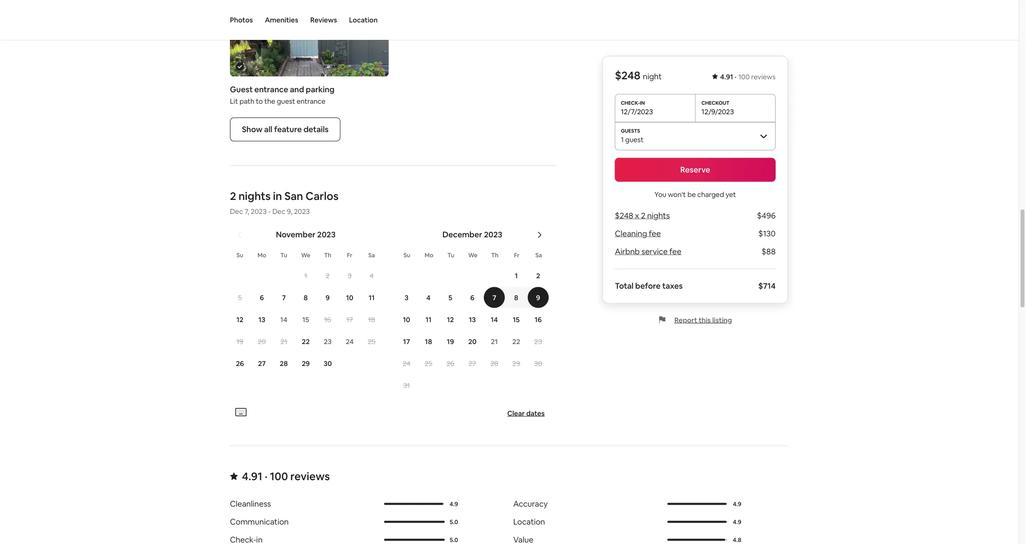 Task type: describe. For each thing, give the bounding box(es) containing it.
cleaning fee
[[615, 229, 661, 239]]

2 1 button from the left
[[506, 265, 528, 286]]

1 27 button from the left
[[251, 353, 273, 374]]

calendar application
[[218, 219, 891, 405]]

2 23 button from the left
[[528, 331, 549, 352]]

1 16 from the left
[[324, 315, 331, 324]]

communication
[[230, 517, 289, 527]]

1 sa from the left
[[368, 252, 375, 259]]

1 guest button
[[615, 122, 776, 150]]

2 mo from the left
[[425, 252, 434, 259]]

5 for first the 5 button from left
[[238, 293, 242, 302]]

0 horizontal spatial 10 button
[[339, 287, 361, 308]]

$248 for $248 x 2 nights
[[615, 211, 634, 221]]

2 5 button from the left
[[440, 287, 462, 308]]

0 horizontal spatial location
[[349, 15, 378, 24]]

accuracy
[[514, 499, 548, 510]]

1 29 button from the left
[[295, 353, 317, 374]]

1 tu from the left
[[281, 252, 287, 259]]

0 vertical spatial 17
[[347, 315, 353, 324]]

2 tu from the left
[[448, 252, 455, 259]]

1 8 button from the left
[[295, 287, 317, 308]]

$248 night
[[615, 68, 662, 83]]

airbnb service fee button
[[615, 247, 682, 257]]

2 19 button from the left
[[440, 331, 462, 352]]

reserve button
[[615, 158, 776, 182]]

you
[[655, 190, 667, 199]]

report this listing button
[[659, 316, 732, 325]]

4.9 for cleanliness
[[450, 501, 458, 508]]

1 vertical spatial ·
[[265, 470, 268, 484]]

1 horizontal spatial 100
[[739, 72, 750, 81]]

2 fr from the left
[[514, 252, 520, 259]]

0 vertical spatial 3 button
[[339, 265, 361, 286]]

12/7/2023
[[621, 107, 653, 116]]

0 vertical spatial 17 button
[[339, 309, 361, 330]]

2 20 button from the left
[[462, 331, 484, 352]]

1 for 2nd 1 button from left
[[515, 271, 518, 280]]

guest entrance and parking lit path to the guest entrance
[[230, 85, 335, 106]]

you won't be charged yet
[[655, 190, 736, 199]]

carlos
[[306, 189, 339, 204]]

airbnb service fee
[[615, 247, 682, 257]]

8 for first 8 button from the right
[[514, 293, 519, 302]]

7 for second the 7 button
[[493, 293, 497, 302]]

photos button
[[230, 0, 253, 40]]

11 for 11 'button' to the right
[[426, 315, 432, 324]]

total
[[615, 281, 634, 291]]

1 29 from the left
[[302, 359, 310, 368]]

1 vertical spatial 4.91 · 100 reviews
[[242, 470, 330, 484]]

listing
[[713, 316, 732, 325]]

be
[[688, 190, 696, 199]]

clear dates button
[[504, 405, 549, 422]]

$248 x 2 nights
[[615, 211, 670, 221]]

1 15 from the left
[[302, 315, 309, 324]]

november 2023
[[276, 230, 336, 240]]

1 vertical spatial 18 button
[[418, 331, 440, 352]]

2 nights in san carlos dec 7, 2023 - dec 9, 2023
[[230, 189, 339, 216]]

amenities
[[265, 15, 298, 24]]

10 for bottom '10' button
[[403, 315, 410, 324]]

1 vertical spatial 24 button
[[396, 353, 418, 374]]

2 9 from the left
[[536, 293, 541, 302]]

1 horizontal spatial ·
[[735, 72, 737, 81]]

1 12 button from the left
[[229, 309, 251, 330]]

1 26 from the left
[[236, 359, 244, 368]]

this
[[699, 316, 711, 325]]

yet
[[726, 190, 736, 199]]

0 horizontal spatial 4
[[370, 271, 374, 280]]

9,
[[287, 207, 293, 216]]

cleanliness
[[230, 499, 271, 510]]

2 16 button from the left
[[528, 309, 549, 330]]

7 for first the 7 button from left
[[282, 293, 286, 302]]

charged
[[698, 190, 724, 199]]

show all feature details
[[242, 124, 329, 135]]

1 23 from the left
[[324, 337, 332, 346]]

2 13 from the left
[[469, 315, 476, 324]]

0 horizontal spatial 4 button
[[361, 265, 383, 286]]

1 9 button from the left
[[317, 287, 339, 308]]

in
[[273, 189, 282, 204]]

1 22 button from the left
[[295, 331, 317, 352]]

1 horizontal spatial 4.91 · 100 reviews
[[720, 72, 776, 81]]

1 vertical spatial 4 button
[[418, 287, 440, 308]]

to
[[256, 97, 263, 106]]

0 horizontal spatial entrance
[[255, 85, 288, 95]]

1 30 button from the left
[[317, 353, 339, 374]]

2 8 button from the left
[[506, 287, 528, 308]]

1 23 button from the left
[[317, 331, 339, 352]]

2 5.0 from the top
[[450, 536, 458, 544]]

1 7 button from the left
[[273, 287, 295, 308]]

1 th from the left
[[324, 252, 332, 259]]

amenities button
[[265, 0, 298, 40]]

31
[[403, 381, 410, 390]]

2 29 button from the left
[[506, 353, 528, 374]]

details
[[304, 124, 329, 135]]

14 for first 14 button from right
[[491, 315, 498, 324]]

won't
[[668, 190, 686, 199]]

feature
[[274, 124, 302, 135]]

reserve
[[681, 165, 711, 175]]

all
[[264, 124, 273, 135]]

1 su from the left
[[237, 252, 243, 259]]

1 12 from the left
[[237, 315, 244, 324]]

1 vertical spatial 25 button
[[418, 353, 440, 374]]

18 for the left 18 button
[[368, 315, 375, 324]]

0 vertical spatial 25 button
[[361, 331, 383, 352]]

clear
[[508, 409, 525, 418]]

2 28 button from the left
[[484, 353, 506, 374]]

2023 right november
[[317, 230, 336, 240]]

1 vertical spatial location
[[514, 517, 545, 527]]

1 horizontal spatial nights
[[648, 211, 670, 221]]

report
[[675, 316, 698, 325]]

and
[[290, 85, 304, 95]]

1 fr from the left
[[347, 252, 353, 259]]

guest
[[230, 85, 253, 95]]

lit
[[230, 97, 238, 106]]

1 16 button from the left
[[317, 309, 339, 330]]

total before taxes
[[615, 281, 683, 291]]

the
[[265, 97, 275, 106]]

1 for 1st 1 button
[[304, 271, 307, 280]]

1 horizontal spatial 4.91
[[720, 72, 734, 81]]

2 22 button from the left
[[506, 331, 528, 352]]

2 22 from the left
[[513, 337, 521, 346]]

1 horizontal spatial 17 button
[[396, 331, 418, 352]]

night
[[643, 71, 662, 82]]

25 for the bottom 25 button
[[425, 359, 433, 368]]

report this listing
[[675, 316, 732, 325]]

cleaning
[[615, 229, 647, 239]]

parking
[[306, 85, 335, 95]]

location button
[[349, 0, 378, 40]]

2 15 from the left
[[513, 315, 520, 324]]

show all feature details button
[[230, 118, 341, 142]]

1 horizontal spatial fee
[[670, 247, 682, 257]]

1 horizontal spatial entrance
[[297, 97, 326, 106]]

2 we from the left
[[468, 252, 478, 259]]

0 horizontal spatial 100
[[270, 470, 288, 484]]

$88
[[762, 247, 776, 257]]

0 horizontal spatial reviews
[[290, 470, 330, 484]]

0 horizontal spatial 4.91
[[242, 470, 263, 484]]

reviews
[[310, 15, 337, 24]]

2 dec from the left
[[272, 207, 285, 216]]

4.8
[[733, 536, 742, 544]]

2 28 from the left
[[491, 359, 499, 368]]

1 19 button from the left
[[229, 331, 251, 352]]

1 horizontal spatial reviews
[[752, 72, 776, 81]]

clear dates
[[508, 409, 545, 418]]

20 for 1st 20 button from left
[[258, 337, 266, 346]]

reviews button
[[310, 0, 337, 40]]

2 26 button from the left
[[440, 353, 462, 374]]

12/9/2023
[[702, 107, 734, 116]]

1 6 from the left
[[260, 293, 264, 302]]

1 1 button from the left
[[295, 265, 317, 286]]

20 for 2nd 20 button
[[469, 337, 477, 346]]

1 9 from the left
[[326, 293, 330, 302]]

2 th from the left
[[491, 252, 499, 259]]

0 vertical spatial 24
[[346, 337, 354, 346]]

$248 x 2 nights button
[[615, 211, 670, 221]]

4.9 for accuracy
[[733, 501, 742, 508]]

11 for the top 11 'button'
[[369, 293, 375, 302]]

1 21 button from the left
[[273, 331, 295, 352]]

1 horizontal spatial 3 button
[[396, 287, 418, 308]]

3 for the top 3 button
[[348, 271, 352, 280]]

photos
[[230, 15, 253, 24]]

1 2 button from the left
[[317, 265, 339, 286]]

30 for first 30 button from the left
[[324, 359, 332, 368]]

1 dec from the left
[[230, 207, 243, 216]]

december 2023
[[443, 230, 503, 240]]

2 9 button from the left
[[528, 287, 549, 308]]

1 22 from the left
[[302, 337, 310, 346]]

14 for 2nd 14 button from the right
[[280, 315, 288, 324]]

2 13 button from the left
[[462, 309, 484, 330]]

2 29 from the left
[[513, 359, 521, 368]]

1 28 button from the left
[[273, 353, 295, 374]]

3 for the right 3 button
[[405, 293, 409, 302]]

1 13 from the left
[[259, 315, 265, 324]]

10 for the leftmost '10' button
[[346, 293, 353, 302]]

2 27 button from the left
[[462, 353, 484, 374]]



Task type: vqa. For each thing, say whether or not it's contained in the screenshot.


Task type: locate. For each thing, give the bounding box(es) containing it.
0 vertical spatial 4 button
[[361, 265, 383, 286]]

26 button
[[229, 353, 251, 374], [440, 353, 462, 374]]

0 vertical spatial 5.0
[[450, 519, 458, 526]]

0 horizontal spatial fr
[[347, 252, 353, 259]]

2 su from the left
[[404, 252, 411, 259]]

2023 left the -
[[251, 207, 267, 216]]

10 button
[[339, 287, 361, 308], [396, 309, 418, 330]]

1 horizontal spatial 10 button
[[396, 309, 418, 330]]

23 button
[[317, 331, 339, 352], [528, 331, 549, 352]]

1 horizontal spatial 2 button
[[528, 265, 549, 286]]

19 for second 19 button from right
[[237, 337, 244, 346]]

1 horizontal spatial 24
[[403, 359, 411, 368]]

3 button
[[339, 265, 361, 286], [396, 287, 418, 308]]

1 horizontal spatial 8
[[514, 293, 519, 302]]

0 horizontal spatial 8 button
[[295, 287, 317, 308]]

0 horizontal spatial 3
[[348, 271, 352, 280]]

5 for 1st the 5 button from right
[[449, 293, 453, 302]]

1 horizontal spatial we
[[468, 252, 478, 259]]

0 vertical spatial ·
[[735, 72, 737, 81]]

0 horizontal spatial 17 button
[[339, 309, 361, 330]]

1 20 button from the left
[[251, 331, 273, 352]]

0 horizontal spatial 18 button
[[361, 309, 383, 330]]

0 horizontal spatial 20 button
[[251, 331, 273, 352]]

1 30 from the left
[[324, 359, 332, 368]]

1 horizontal spatial 21 button
[[484, 331, 506, 352]]

1 horizontal spatial 15
[[513, 315, 520, 324]]

airbnb
[[615, 247, 640, 257]]

1 27 from the left
[[258, 359, 266, 368]]

0 horizontal spatial 9 button
[[317, 287, 339, 308]]

0 horizontal spatial 6
[[260, 293, 264, 302]]

1 horizontal spatial 25 button
[[418, 353, 440, 374]]

nights
[[239, 189, 271, 204], [648, 211, 670, 221]]

1 28 from the left
[[280, 359, 288, 368]]

4.91 up cleanliness
[[242, 470, 263, 484]]

0 vertical spatial nights
[[239, 189, 271, 204]]

guest down and
[[277, 97, 295, 106]]

0 horizontal spatial 19 button
[[229, 331, 251, 352]]

1 5 from the left
[[238, 293, 242, 302]]

1 horizontal spatial 29
[[513, 359, 521, 368]]

entrance up the
[[255, 85, 288, 95]]

0 horizontal spatial 18
[[368, 315, 375, 324]]

1 horizontal spatial 6
[[471, 293, 475, 302]]

1 vertical spatial 4
[[427, 293, 431, 302]]

1 vertical spatial 3 button
[[396, 287, 418, 308]]

1 6 button from the left
[[251, 287, 273, 308]]

0 horizontal spatial 1 button
[[295, 265, 317, 286]]

13
[[259, 315, 265, 324], [469, 315, 476, 324]]

guest inside guest entrance and parking lit path to the guest entrance
[[277, 97, 295, 106]]

service
[[642, 247, 668, 257]]

0 vertical spatial 100
[[739, 72, 750, 81]]

fee
[[649, 229, 661, 239], [670, 247, 682, 257]]

1 we from the left
[[301, 252, 311, 259]]

4.91 · 100 reviews up cleanliness
[[242, 470, 330, 484]]

20 button
[[251, 331, 273, 352], [462, 331, 484, 352]]

2 14 button from the left
[[484, 309, 506, 330]]

1 horizontal spatial fr
[[514, 252, 520, 259]]

show
[[242, 124, 263, 135]]

2 27 from the left
[[469, 359, 476, 368]]

4.91 · 100 reviews up 12/9/2023
[[720, 72, 776, 81]]

location down accuracy
[[514, 517, 545, 527]]

17
[[347, 315, 353, 324], [403, 337, 410, 346]]

1 horizontal spatial 22
[[513, 337, 521, 346]]

2 12 button from the left
[[440, 309, 462, 330]]

2 30 from the left
[[534, 359, 543, 368]]

$248 left x
[[615, 211, 634, 221]]

2 sa from the left
[[536, 252, 542, 259]]

27 for first "27" button from left
[[258, 359, 266, 368]]

2 8 from the left
[[514, 293, 519, 302]]

2023 right the december
[[484, 230, 503, 240]]

dates
[[526, 409, 545, 418]]

1 guest
[[621, 135, 644, 144]]

0 vertical spatial 11 button
[[361, 287, 383, 308]]

7,
[[245, 207, 249, 216]]

4.9 for location
[[733, 519, 742, 526]]

guest inside "popup button"
[[626, 135, 644, 144]]

4
[[370, 271, 374, 280], [427, 293, 431, 302]]

0 horizontal spatial 24 button
[[339, 331, 361, 352]]

x
[[635, 211, 640, 221]]

$496
[[757, 211, 776, 221]]

we down december 2023
[[468, 252, 478, 259]]

4.9
[[450, 501, 458, 508], [733, 501, 742, 508], [733, 519, 742, 526]]

11 button
[[361, 287, 383, 308], [418, 309, 440, 330]]

2 30 button from the left
[[528, 353, 549, 374]]

2 2 button from the left
[[528, 265, 549, 286]]

0 horizontal spatial 8
[[304, 293, 308, 302]]

1 horizontal spatial guest
[[626, 135, 644, 144]]

7 button
[[273, 287, 295, 308], [484, 287, 506, 308]]

8 for 1st 8 button
[[304, 293, 308, 302]]

9 button
[[317, 287, 339, 308], [528, 287, 549, 308]]

1 vertical spatial 100
[[270, 470, 288, 484]]

0 horizontal spatial 14 button
[[273, 309, 295, 330]]

1 horizontal spatial 5
[[449, 293, 453, 302]]

9
[[326, 293, 330, 302], [536, 293, 541, 302]]

0 vertical spatial entrance
[[255, 85, 288, 95]]

1 horizontal spatial 4
[[427, 293, 431, 302]]

1 vertical spatial 17 button
[[396, 331, 418, 352]]

1
[[621, 135, 624, 144], [304, 271, 307, 280], [515, 271, 518, 280]]

$714
[[759, 281, 776, 291]]

san
[[285, 189, 303, 204]]

4.91 · 100 reviews
[[720, 72, 776, 81], [242, 470, 330, 484]]

1 vertical spatial 25
[[425, 359, 433, 368]]

1 5.0 from the top
[[450, 519, 458, 526]]

entrance down parking
[[297, 97, 326, 106]]

1 19 from the left
[[237, 337, 244, 346]]

31 button
[[396, 375, 418, 396]]

0 vertical spatial 10 button
[[339, 287, 361, 308]]

taxes
[[663, 281, 683, 291]]

25
[[368, 337, 376, 346], [425, 359, 433, 368]]

1 5 button from the left
[[229, 287, 251, 308]]

december
[[443, 230, 483, 240]]

1 horizontal spatial 18
[[425, 337, 432, 346]]

0 horizontal spatial 17
[[347, 315, 353, 324]]

13 button
[[251, 309, 273, 330], [462, 309, 484, 330]]

1 horizontal spatial sa
[[536, 252, 542, 259]]

21
[[281, 337, 287, 346], [491, 337, 498, 346]]

0 horizontal spatial 29 button
[[295, 353, 317, 374]]

dec
[[230, 207, 243, 216], [272, 207, 285, 216]]

14
[[280, 315, 288, 324], [491, 315, 498, 324]]

1 mo from the left
[[258, 252, 266, 259]]

1 horizontal spatial 4 button
[[418, 287, 440, 308]]

4.9 out of 5.0 image
[[384, 504, 445, 506], [384, 504, 444, 506], [668, 504, 728, 506], [668, 504, 727, 506], [668, 522, 728, 523], [668, 522, 727, 523]]

0 horizontal spatial 2 button
[[317, 265, 339, 286]]

$248 left the "night"
[[615, 68, 641, 83]]

th down november 2023
[[324, 252, 332, 259]]

0 vertical spatial 3
[[348, 271, 352, 280]]

27 for 2nd "27" button from left
[[469, 359, 476, 368]]

2 6 button from the left
[[462, 287, 484, 308]]

0 vertical spatial 11
[[369, 293, 375, 302]]

4.91 up 12/9/2023
[[720, 72, 734, 81]]

24
[[346, 337, 354, 346], [403, 359, 411, 368]]

2 inside the 2 nights in san carlos dec 7, 2023 - dec 9, 2023
[[230, 189, 236, 204]]

entrance
[[255, 85, 288, 95], [297, 97, 326, 106]]

0 horizontal spatial 25
[[368, 337, 376, 346]]

1 horizontal spatial 10
[[403, 315, 410, 324]]

-
[[268, 207, 271, 216]]

2 12 from the left
[[447, 315, 454, 324]]

1 horizontal spatial 20
[[469, 337, 477, 346]]

28 button
[[273, 353, 295, 374], [484, 353, 506, 374]]

5
[[238, 293, 242, 302], [449, 293, 453, 302]]

fee right the service
[[670, 247, 682, 257]]

1 horizontal spatial 27 button
[[462, 353, 484, 374]]

2 26 from the left
[[447, 359, 455, 368]]

2 7 from the left
[[493, 293, 497, 302]]

1 14 from the left
[[280, 315, 288, 324]]

2023
[[251, 207, 267, 216], [294, 207, 310, 216], [317, 230, 336, 240], [484, 230, 503, 240]]

2 19 from the left
[[447, 337, 454, 346]]

12 button
[[229, 309, 251, 330], [440, 309, 462, 330]]

7
[[282, 293, 286, 302], [493, 293, 497, 302]]

2 5 from the left
[[449, 293, 453, 302]]

·
[[735, 72, 737, 81], [265, 470, 268, 484]]

0 horizontal spatial sa
[[368, 252, 375, 259]]

5.0 out of 5.0 image
[[384, 522, 445, 523], [384, 522, 445, 523], [384, 539, 445, 541], [384, 539, 445, 541]]

cleaning fee button
[[615, 229, 661, 239]]

23
[[324, 337, 332, 346], [535, 337, 542, 346]]

1 vertical spatial 24
[[403, 359, 411, 368]]

before
[[636, 281, 661, 291]]

november
[[276, 230, 316, 240]]

1 26 button from the left
[[229, 353, 251, 374]]

0 horizontal spatial 28
[[280, 359, 288, 368]]

1 horizontal spatial 30 button
[[528, 353, 549, 374]]

1 vertical spatial reviews
[[290, 470, 330, 484]]

1 vertical spatial 10 button
[[396, 309, 418, 330]]

27 button
[[251, 353, 273, 374], [462, 353, 484, 374]]

1 vertical spatial 18
[[425, 337, 432, 346]]

1 20 from the left
[[258, 337, 266, 346]]

28
[[280, 359, 288, 368], [491, 359, 499, 368]]

we down november 2023
[[301, 252, 311, 259]]

0 horizontal spatial fee
[[649, 229, 661, 239]]

1 15 button from the left
[[295, 309, 317, 330]]

0 vertical spatial fee
[[649, 229, 661, 239]]

22 button
[[295, 331, 317, 352], [506, 331, 528, 352]]

0 vertical spatial location
[[349, 15, 378, 24]]

1 horizontal spatial 26 button
[[440, 353, 462, 374]]

th down december 2023
[[491, 252, 499, 259]]

2023 right 9,
[[294, 207, 310, 216]]

1 vertical spatial 11 button
[[418, 309, 440, 330]]

1 horizontal spatial su
[[404, 252, 411, 259]]

$248 for $248 night
[[615, 68, 641, 83]]

2 21 button from the left
[[484, 331, 506, 352]]

2 15 button from the left
[[506, 309, 528, 330]]

15 button
[[295, 309, 317, 330], [506, 309, 528, 330]]

1 horizontal spatial 11
[[426, 315, 432, 324]]

0 horizontal spatial 14
[[280, 315, 288, 324]]

nights up 7,
[[239, 189, 271, 204]]

1 21 from the left
[[281, 337, 287, 346]]

4.91
[[720, 72, 734, 81], [242, 470, 263, 484]]

2 6 from the left
[[471, 293, 475, 302]]

dec right the -
[[272, 207, 285, 216]]

1 vertical spatial $248
[[615, 211, 634, 221]]

30 button
[[317, 353, 339, 374], [528, 353, 549, 374]]

path
[[240, 97, 255, 106]]

su
[[237, 252, 243, 259], [404, 252, 411, 259]]

0 horizontal spatial 3 button
[[339, 265, 361, 286]]

1 horizontal spatial 13
[[469, 315, 476, 324]]

dec left 7,
[[230, 207, 243, 216]]

0 horizontal spatial 25 button
[[361, 331, 383, 352]]

8
[[304, 293, 308, 302], [514, 293, 519, 302]]

4.8 out of 5.0 image
[[668, 539, 728, 541], [668, 539, 726, 541]]

guest down 12/7/2023
[[626, 135, 644, 144]]

1 horizontal spatial 11 button
[[418, 309, 440, 330]]

18
[[368, 315, 375, 324], [425, 337, 432, 346]]

2 7 button from the left
[[484, 287, 506, 308]]

mo
[[258, 252, 266, 259], [425, 252, 434, 259]]

0 horizontal spatial 21 button
[[273, 331, 295, 352]]

25 button
[[361, 331, 383, 352], [418, 353, 440, 374]]

tu down november
[[281, 252, 287, 259]]

100
[[739, 72, 750, 81], [270, 470, 288, 484]]

1 horizontal spatial 1 button
[[506, 265, 528, 286]]

1 horizontal spatial 18 button
[[418, 331, 440, 352]]

accessibility features region
[[226, 0, 560, 142]]

19
[[237, 337, 244, 346], [447, 337, 454, 346]]

2 14 from the left
[[491, 315, 498, 324]]

30 for first 30 button from right
[[534, 359, 543, 368]]

0 horizontal spatial 23 button
[[317, 331, 339, 352]]

1 7 from the left
[[282, 293, 286, 302]]

1 horizontal spatial 16 button
[[528, 309, 549, 330]]

1 vertical spatial 3
[[405, 293, 409, 302]]

18 for 18 button to the bottom
[[425, 337, 432, 346]]

24 button
[[339, 331, 361, 352], [396, 353, 418, 374]]

0 horizontal spatial 28 button
[[273, 353, 295, 374]]

19 for first 19 button from the right
[[447, 337, 454, 346]]

0 horizontal spatial dec
[[230, 207, 243, 216]]

1 horizontal spatial 14 button
[[484, 309, 506, 330]]

tu down the december
[[448, 252, 455, 259]]

0 horizontal spatial 12 button
[[229, 309, 251, 330]]

0 horizontal spatial guest
[[277, 97, 295, 106]]

2 16 from the left
[[535, 315, 542, 324]]

20
[[258, 337, 266, 346], [469, 337, 477, 346]]

14 button
[[273, 309, 295, 330], [484, 309, 506, 330]]

guest
[[277, 97, 295, 106], [626, 135, 644, 144]]

nights inside the 2 nights in san carlos dec 7, 2023 - dec 9, 2023
[[239, 189, 271, 204]]

1 horizontal spatial 28
[[491, 359, 499, 368]]

17 button
[[339, 309, 361, 330], [396, 331, 418, 352]]

0 vertical spatial 4.91
[[720, 72, 734, 81]]

1 horizontal spatial 17
[[403, 337, 410, 346]]

0 horizontal spatial th
[[324, 252, 332, 259]]

nights right x
[[648, 211, 670, 221]]

$130
[[759, 229, 776, 239]]

1 horizontal spatial 5 button
[[440, 287, 462, 308]]

2 $248 from the top
[[615, 211, 634, 221]]

1 14 button from the left
[[273, 309, 295, 330]]

2 21 from the left
[[491, 337, 498, 346]]

6
[[260, 293, 264, 302], [471, 293, 475, 302]]

2 23 from the left
[[535, 337, 542, 346]]

0 horizontal spatial 11
[[369, 293, 375, 302]]

1 13 button from the left
[[251, 309, 273, 330]]

lit path to the guest entrance, verified image image
[[230, 0, 389, 77], [230, 0, 389, 77]]

location right reviews
[[349, 15, 378, 24]]

5 button
[[229, 287, 251, 308], [440, 287, 462, 308]]

29
[[302, 359, 310, 368], [513, 359, 521, 368]]

fee up the service
[[649, 229, 661, 239]]

12
[[237, 315, 244, 324], [447, 315, 454, 324]]

1 vertical spatial 5.0
[[450, 536, 458, 544]]

25 for top 25 button
[[368, 337, 376, 346]]

1 8 from the left
[[304, 293, 308, 302]]

1 horizontal spatial 9
[[536, 293, 541, 302]]

1 horizontal spatial location
[[514, 517, 545, 527]]

0 horizontal spatial 15
[[302, 315, 309, 324]]

1 inside "popup button"
[[621, 135, 624, 144]]

1 $248 from the top
[[615, 68, 641, 83]]

tu
[[281, 252, 287, 259], [448, 252, 455, 259]]



